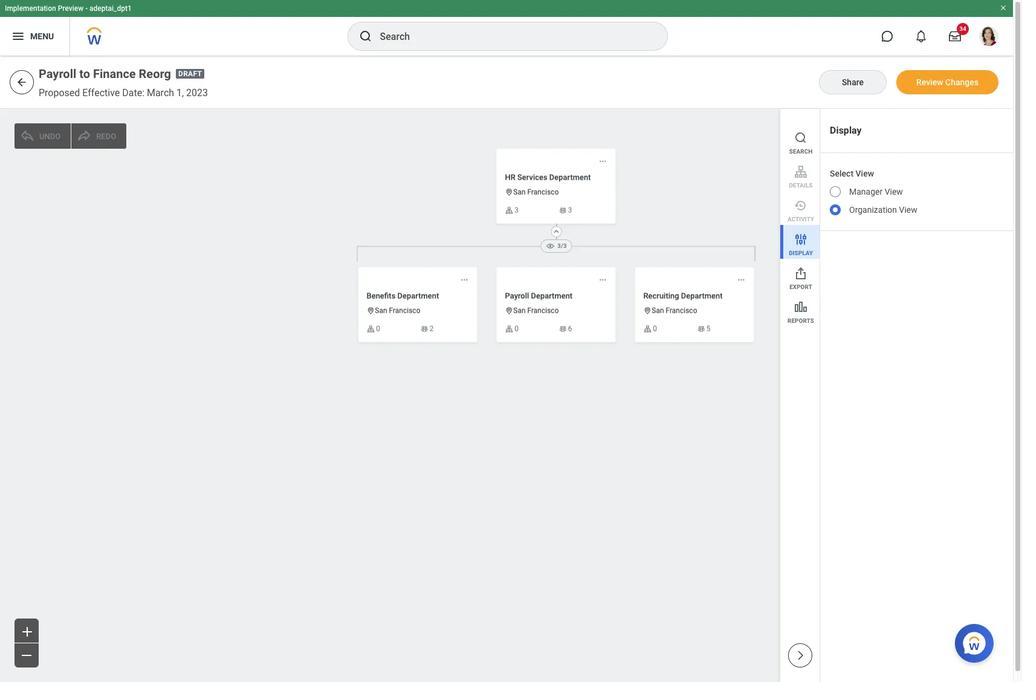 Task type: vqa. For each thing, say whether or not it's contained in the screenshot.
Profile
no



Task type: describe. For each thing, give the bounding box(es) containing it.
san francisco for benefits
[[375, 307, 421, 315]]

chevron right image
[[794, 649, 806, 662]]

date:
[[122, 87, 145, 99]]

-
[[85, 4, 88, 13]]

1,
[[177, 87, 184, 99]]

justify image
[[11, 29, 25, 44]]

details
[[789, 182, 813, 189]]

0 vertical spatial display
[[830, 125, 862, 136]]

org chart image for recruiting
[[644, 325, 652, 333]]

organization view
[[850, 205, 918, 215]]

services
[[518, 173, 548, 182]]

department right services
[[550, 173, 591, 182]]

francisco for hr
[[528, 188, 559, 197]]

menu containing search
[[781, 109, 820, 327]]

proposed
[[39, 87, 80, 99]]

0 horizontal spatial display
[[789, 250, 813, 256]]

0 for payroll department
[[515, 325, 519, 333]]

2023
[[186, 87, 208, 99]]

contact card matrix manager image for department
[[559, 325, 567, 333]]

chevron up small image
[[552, 227, 561, 236]]

3/3
[[558, 243, 567, 249]]

reports
[[788, 317, 814, 324]]

related actions image for recruiting department
[[738, 276, 746, 284]]

benefits
[[367, 291, 396, 300]]

contact card matrix manager image for benefits department
[[420, 325, 429, 333]]

to
[[79, 67, 90, 81]]

francisco for payroll
[[528, 307, 559, 315]]

manager
[[850, 187, 883, 197]]

2 3 from the left
[[568, 206, 572, 215]]

undo r image
[[77, 129, 91, 143]]

minus image
[[19, 648, 34, 663]]

san for recruiting
[[652, 307, 664, 315]]

location image for payroll department
[[505, 307, 514, 315]]

benefits department
[[367, 291, 439, 300]]

arrow left image
[[16, 76, 28, 88]]

recruiting
[[644, 291, 679, 300]]

menu button
[[0, 17, 70, 56]]

march
[[147, 87, 174, 99]]

payroll to finance reorg
[[39, 67, 171, 81]]

undo
[[39, 132, 61, 141]]

payroll for payroll department
[[505, 291, 529, 300]]

visible image
[[546, 241, 555, 251]]

effective
[[82, 87, 120, 99]]

proposed effective date: march 1, 2023
[[39, 87, 208, 99]]

org chart image for benefits
[[367, 325, 375, 333]]

34 button
[[942, 23, 969, 50]]

san for hr
[[514, 188, 526, 197]]

hr services department
[[505, 173, 591, 182]]

6
[[568, 325, 572, 333]]

view for manager view
[[885, 187, 903, 197]]

location image for hr services department
[[505, 188, 514, 197]]

draft
[[178, 70, 202, 78]]

inbox large image
[[949, 30, 961, 42]]

search image
[[358, 29, 373, 44]]

redo
[[96, 132, 116, 141]]

1 3 from the left
[[515, 206, 519, 215]]

department for payroll department
[[531, 291, 573, 300]]

francisco for recruiting
[[666, 307, 698, 315]]

reorg
[[139, 67, 171, 81]]



Task type: locate. For each thing, give the bounding box(es) containing it.
select view
[[830, 169, 874, 178]]

recruiting department
[[644, 291, 723, 300]]

department up 6
[[531, 291, 573, 300]]

0 down benefits
[[376, 325, 380, 333]]

1 contact card matrix manager image from the left
[[420, 325, 429, 333]]

org chart image for hr
[[505, 206, 514, 215]]

34
[[960, 25, 967, 32]]

org chart image down payroll department
[[505, 325, 514, 333]]

org chart image for payroll
[[505, 325, 514, 333]]

san down the "recruiting"
[[652, 307, 664, 315]]

org chart image down location image
[[644, 325, 652, 333]]

1 contact card matrix manager image from the top
[[559, 206, 567, 215]]

display
[[830, 125, 862, 136], [789, 250, 813, 256]]

francisco for benefits
[[389, 307, 421, 315]]

menu
[[30, 31, 54, 41]]

redo button
[[71, 123, 126, 149]]

department up 5
[[681, 291, 723, 300]]

select
[[830, 169, 854, 178]]

san for payroll
[[514, 307, 526, 315]]

1 vertical spatial display
[[789, 250, 813, 256]]

1 horizontal spatial payroll
[[505, 291, 529, 300]]

review changes
[[917, 77, 979, 87]]

menu banner
[[0, 0, 1014, 56]]

manager view
[[850, 187, 903, 197]]

0 horizontal spatial 3
[[515, 206, 519, 215]]

export
[[790, 284, 813, 290]]

1 0 from the left
[[376, 325, 380, 333]]

org chart image down benefits
[[367, 325, 375, 333]]

contact card matrix manager image
[[559, 206, 567, 215], [559, 325, 567, 333]]

department
[[550, 173, 591, 182], [398, 291, 439, 300], [531, 291, 573, 300], [681, 291, 723, 300]]

san for benefits
[[375, 307, 387, 315]]

san down payroll department
[[514, 307, 526, 315]]

3 down hr
[[515, 206, 519, 215]]

san down hr
[[514, 188, 526, 197]]

payroll
[[39, 67, 76, 81], [505, 291, 529, 300]]

view for organization view
[[900, 205, 918, 215]]

preview
[[58, 4, 84, 13]]

contact card matrix manager image up chevron up small icon
[[559, 206, 567, 215]]

share
[[842, 77, 864, 87]]

3
[[515, 206, 519, 215], [568, 206, 572, 215]]

department for recruiting department
[[681, 291, 723, 300]]

0
[[376, 325, 380, 333], [515, 325, 519, 333], [653, 325, 657, 333]]

francisco down payroll department
[[528, 307, 559, 315]]

location image down payroll department
[[505, 307, 514, 315]]

contact card matrix manager image left 6
[[559, 325, 567, 333]]

san
[[514, 188, 526, 197], [375, 307, 387, 315], [514, 307, 526, 315], [652, 307, 664, 315]]

san francisco for hr
[[514, 188, 559, 197]]

0 vertical spatial contact card matrix manager image
[[559, 206, 567, 215]]

location image down hr
[[505, 188, 514, 197]]

search
[[790, 148, 813, 155]]

san francisco for payroll
[[514, 307, 559, 315]]

san down benefits
[[375, 307, 387, 315]]

org chart image down hr
[[505, 206, 514, 215]]

0 vertical spatial payroll
[[39, 67, 76, 81]]

1 horizontal spatial display
[[830, 125, 862, 136]]

payroll department
[[505, 291, 573, 300]]

2 vertical spatial view
[[900, 205, 918, 215]]

review changes button
[[897, 70, 999, 94]]

Search Workday  search field
[[380, 23, 643, 50]]

profile logan mcneil image
[[980, 27, 999, 48]]

changes
[[946, 77, 979, 87]]

5
[[707, 325, 711, 333]]

1 vertical spatial view
[[885, 187, 903, 197]]

related actions image
[[599, 157, 607, 166], [599, 276, 607, 284], [738, 276, 746, 284]]

undo button
[[15, 123, 71, 149]]

contact card matrix manager image for services
[[559, 206, 567, 215]]

organization
[[850, 205, 897, 215]]

0 horizontal spatial contact card matrix manager image
[[420, 325, 429, 333]]

3 down hr services department
[[568, 206, 572, 215]]

2
[[430, 325, 434, 333]]

contact card matrix manager image left 5
[[697, 325, 706, 333]]

menu
[[781, 109, 820, 327]]

payroll for payroll to finance reorg
[[39, 67, 76, 81]]

contact card matrix manager image for recruiting department
[[697, 325, 706, 333]]

francisco down recruiting department
[[666, 307, 698, 315]]

view for select view
[[856, 169, 874, 178]]

san francisco
[[514, 188, 559, 197], [375, 307, 421, 315], [514, 307, 559, 315], [652, 307, 698, 315]]

2 contact card matrix manager image from the left
[[697, 325, 706, 333]]

adeptai_dpt1
[[90, 4, 132, 13]]

san francisco down payroll department
[[514, 307, 559, 315]]

view right organization
[[900, 205, 918, 215]]

francisco down hr services department
[[528, 188, 559, 197]]

implementation preview -   adeptai_dpt1
[[5, 4, 132, 13]]

san francisco down services
[[514, 188, 559, 197]]

undo l image
[[20, 129, 34, 143]]

view up manager
[[856, 169, 874, 178]]

share button
[[819, 70, 887, 94]]

san francisco down benefits department
[[375, 307, 421, 315]]

hr
[[505, 173, 516, 182]]

org chart image
[[505, 206, 514, 215], [367, 325, 375, 333], [505, 325, 514, 333], [644, 325, 652, 333]]

contact card matrix manager image
[[420, 325, 429, 333], [697, 325, 706, 333]]

display down activity
[[789, 250, 813, 256]]

1 horizontal spatial 3
[[568, 206, 572, 215]]

finance
[[93, 67, 136, 81]]

location image
[[505, 188, 514, 197], [367, 307, 375, 315], [505, 307, 514, 315]]

3 0 from the left
[[653, 325, 657, 333]]

0 horizontal spatial payroll
[[39, 67, 76, 81]]

2 contact card matrix manager image from the top
[[559, 325, 567, 333]]

related actions image for payroll department
[[599, 276, 607, 284]]

related actions image
[[461, 276, 469, 284]]

0 for benefits department
[[376, 325, 380, 333]]

department for benefits department
[[398, 291, 439, 300]]

view up organization view
[[885, 187, 903, 197]]

location image
[[644, 307, 652, 315]]

location image down benefits
[[367, 307, 375, 315]]

san francisco for recruiting
[[652, 307, 698, 315]]

plus image
[[19, 624, 34, 639]]

0 for recruiting department
[[653, 325, 657, 333]]

san francisco down recruiting department
[[652, 307, 698, 315]]

display up select
[[830, 125, 862, 136]]

contact card matrix manager image left 2
[[420, 325, 429, 333]]

2 0 from the left
[[515, 325, 519, 333]]

department up 2
[[398, 291, 439, 300]]

0 down the "recruiting"
[[653, 325, 657, 333]]

notifications large image
[[916, 30, 928, 42]]

0 horizontal spatial 0
[[376, 325, 380, 333]]

0 down payroll department
[[515, 325, 519, 333]]

activity
[[788, 216, 815, 223]]

related actions image for hr services department
[[599, 157, 607, 166]]

1 vertical spatial payroll
[[505, 291, 529, 300]]

close environment banner image
[[1000, 4, 1007, 11]]

1 vertical spatial contact card matrix manager image
[[559, 325, 567, 333]]

1 horizontal spatial 0
[[515, 325, 519, 333]]

implementation
[[5, 4, 56, 13]]

francisco
[[528, 188, 559, 197], [389, 307, 421, 315], [528, 307, 559, 315], [666, 307, 698, 315]]

view
[[856, 169, 874, 178], [885, 187, 903, 197], [900, 205, 918, 215]]

francisco down benefits department
[[389, 307, 421, 315]]

0 vertical spatial view
[[856, 169, 874, 178]]

review
[[917, 77, 944, 87]]

location image for benefits department
[[367, 307, 375, 315]]

2 horizontal spatial 0
[[653, 325, 657, 333]]

1 horizontal spatial contact card matrix manager image
[[697, 325, 706, 333]]



